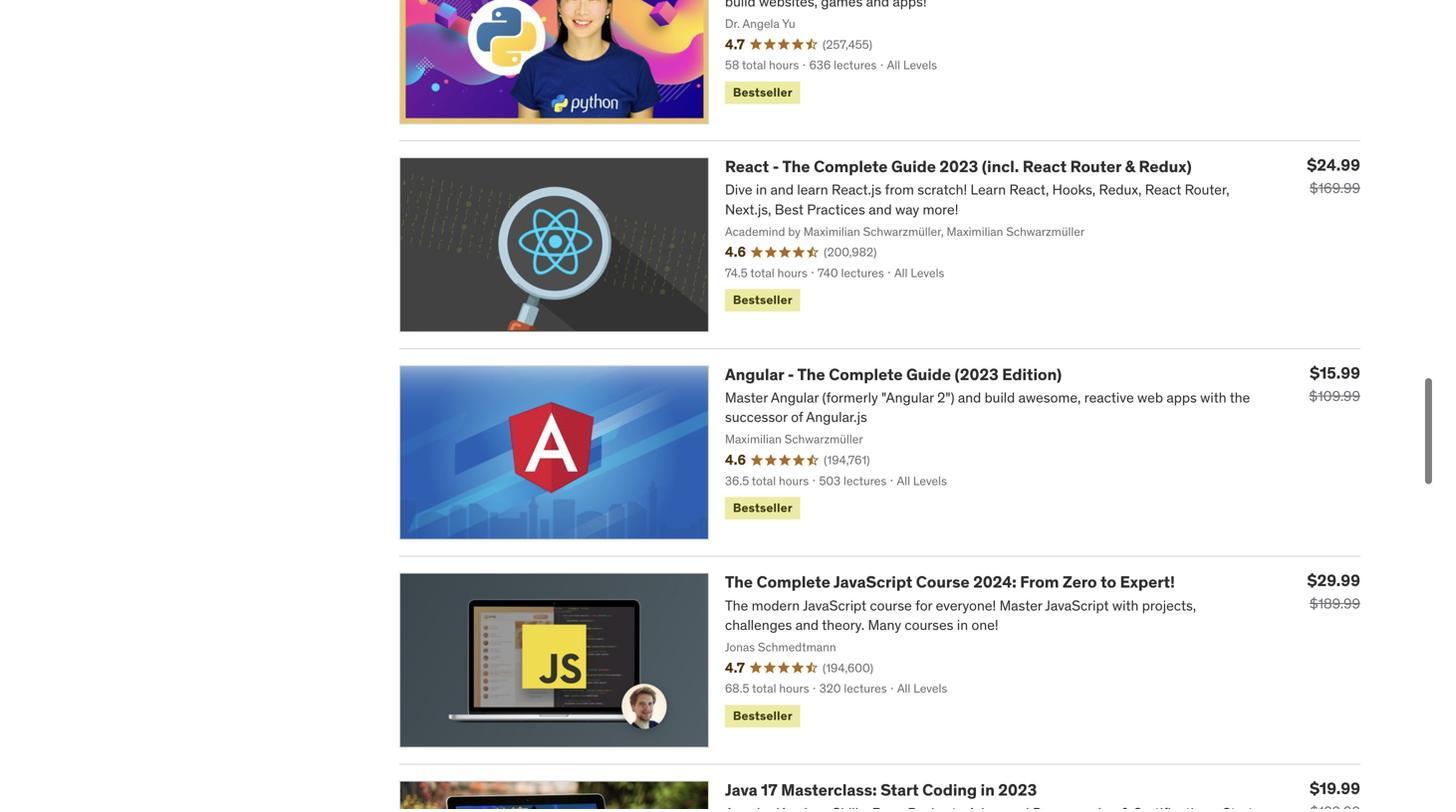 Task type: vqa. For each thing, say whether or not it's contained in the screenshot.
the bottom the Share
no



Task type: describe. For each thing, give the bounding box(es) containing it.
(2023
[[955, 364, 999, 385]]

&
[[1125, 156, 1136, 177]]

2 react from the left
[[1023, 156, 1067, 177]]

complete for react
[[814, 156, 888, 177]]

the for angular
[[798, 364, 826, 385]]

java
[[725, 780, 758, 801]]

- for angular
[[788, 364, 795, 385]]

to
[[1101, 572, 1117, 593]]

1 vertical spatial 2023
[[999, 780, 1037, 801]]

guide for (2023
[[907, 364, 951, 385]]

coding
[[923, 780, 977, 801]]

the complete javascript course 2024: from zero to expert! link
[[725, 572, 1175, 593]]

$169.99
[[1310, 179, 1361, 197]]

edition)
[[1003, 364, 1062, 385]]

javascript
[[834, 572, 913, 593]]

- for react
[[773, 156, 779, 177]]

2024:
[[974, 572, 1017, 593]]

2 vertical spatial complete
[[757, 572, 831, 593]]

react - the complete guide 2023 (incl. react router & redux)
[[725, 156, 1192, 177]]

$29.99
[[1308, 571, 1361, 591]]

angular
[[725, 364, 784, 385]]

expert!
[[1120, 572, 1175, 593]]

java 17 masterclass: start coding in 2023 link
[[725, 780, 1037, 801]]

0 vertical spatial 2023
[[940, 156, 979, 177]]

$15.99 $109.99
[[1310, 363, 1361, 405]]

masterclass:
[[781, 780, 877, 801]]

redux)
[[1139, 156, 1192, 177]]

guide for 2023
[[892, 156, 936, 177]]

start
[[881, 780, 919, 801]]

angular - the complete guide (2023 edition)
[[725, 364, 1062, 385]]

$19.99
[[1310, 779, 1361, 799]]

react - the complete guide 2023 (incl. react router & redux) link
[[725, 156, 1192, 177]]

zero
[[1063, 572, 1097, 593]]

course
[[916, 572, 970, 593]]



Task type: locate. For each thing, give the bounding box(es) containing it.
from
[[1020, 572, 1060, 593]]

the
[[783, 156, 811, 177], [798, 364, 826, 385], [725, 572, 753, 593]]

0 horizontal spatial react
[[725, 156, 769, 177]]

1 vertical spatial the
[[798, 364, 826, 385]]

0 horizontal spatial 2023
[[940, 156, 979, 177]]

react
[[725, 156, 769, 177], [1023, 156, 1067, 177]]

$29.99 $189.99
[[1308, 571, 1361, 613]]

guide
[[892, 156, 936, 177], [907, 364, 951, 385]]

0 vertical spatial complete
[[814, 156, 888, 177]]

$109.99
[[1310, 387, 1361, 405]]

1 vertical spatial guide
[[907, 364, 951, 385]]

1 vertical spatial complete
[[829, 364, 903, 385]]

the for react
[[783, 156, 811, 177]]

0 vertical spatial guide
[[892, 156, 936, 177]]

$24.99 $169.99
[[1308, 155, 1361, 197]]

$15.99
[[1310, 363, 1361, 383]]

1 react from the left
[[725, 156, 769, 177]]

2023 left the "(incl."
[[940, 156, 979, 177]]

0 vertical spatial the
[[783, 156, 811, 177]]

guide left (2023
[[907, 364, 951, 385]]

java 17 masterclass: start coding in 2023
[[725, 780, 1037, 801]]

-
[[773, 156, 779, 177], [788, 364, 795, 385]]

2 vertical spatial the
[[725, 572, 753, 593]]

0 vertical spatial -
[[773, 156, 779, 177]]

2023 right in at right bottom
[[999, 780, 1037, 801]]

17
[[761, 780, 778, 801]]

1 horizontal spatial react
[[1023, 156, 1067, 177]]

2023
[[940, 156, 979, 177], [999, 780, 1037, 801]]

guide left the "(incl."
[[892, 156, 936, 177]]

the complete javascript course 2024: from zero to expert!
[[725, 572, 1175, 593]]

(incl.
[[982, 156, 1019, 177]]

1 vertical spatial -
[[788, 364, 795, 385]]

$189.99
[[1310, 595, 1361, 613]]

complete for angular
[[829, 364, 903, 385]]

complete
[[814, 156, 888, 177], [829, 364, 903, 385], [757, 572, 831, 593]]

$24.99
[[1308, 155, 1361, 175]]

router
[[1071, 156, 1122, 177]]

in
[[981, 780, 995, 801]]

0 horizontal spatial -
[[773, 156, 779, 177]]

1 horizontal spatial 2023
[[999, 780, 1037, 801]]

angular - the complete guide (2023 edition) link
[[725, 364, 1062, 385]]

1 horizontal spatial -
[[788, 364, 795, 385]]



